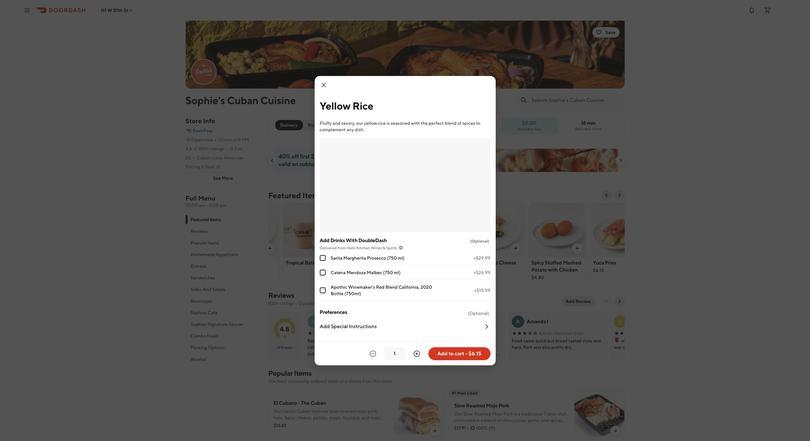 Task type: vqa. For each thing, say whether or not it's contained in the screenshot.
garlic,
yes



Task type: locate. For each thing, give the bounding box(es) containing it.
- up sophie's spicy chicken sandwich button
[[451, 338, 452, 344]]

1 vertical spatial from
[[363, 379, 372, 384]]

sophies inside button
[[191, 322, 207, 327]]

mojo up citrus
[[492, 412, 503, 417]]

1 vertical spatial the
[[268, 379, 276, 384]]

tender
[[509, 425, 523, 430]]

1 vertical spatial on
[[301, 422, 306, 427]]

and up complement
[[333, 121, 341, 126]]

chicken up $10.07
[[409, 267, 428, 273]]

popular items button
[[186, 237, 261, 249]]

items inside button
[[208, 240, 219, 246]]

blend right perfect
[[445, 121, 457, 126]]

ratings inside reviews 930+ ratings • 12 public reviews
[[280, 301, 294, 306]]

add for add drinks with doubledash
[[320, 237, 330, 244]]

sophies inside button
[[191, 310, 207, 316]]

el inside "el cubano - the cuban our classic cuban features slow-roasted mojo pork, ham, swiss cheese, pickles, mayo, mustard, and mojo sauce served on crispy cuban bread."
[[274, 400, 278, 406]]

2 delivery from the left
[[518, 126, 534, 132]]

1 horizontal spatial 930+
[[268, 301, 279, 306]]

1 horizontal spatial el
[[429, 338, 433, 344]]

reviews for reviews 930+ ratings • 12 public reviews
[[268, 291, 295, 300]]

packing
[[191, 345, 207, 350]]

any down savory,
[[347, 127, 354, 132]]

to right up
[[340, 153, 346, 160]]

0 vertical spatial yellow
[[320, 100, 351, 112]]

0 vertical spatial any
[[347, 127, 354, 132]]

1 horizontal spatial is
[[514, 412, 517, 417]]

beverages button
[[186, 295, 261, 307]]

add drinks with doubledash group
[[320, 237, 491, 301]]

and inside "el cubano - the cuban our classic cuban features slow-roasted mojo pork, ham, swiss cheese, pickles, mayo, mustard, and mojo sauce served on crispy cuban bread."
[[362, 415, 369, 421]]

of left the 5
[[277, 345, 281, 350]]

popular up homemade
[[191, 240, 207, 246]]

the for el cubano - the cuban sophie's spicy chicken sandwich
[[453, 338, 461, 344]]

is inside slow roasted mojo pork our slow roasted mojo pork is a traditional cuban dish, marinated in a blend of citrus juices, garlic, and spices, then slow-roasted to juicy, tender perfection. it's a flavorful and satisfying option for any meal.
[[514, 412, 517, 417]]

el cubano - the cuban image
[[394, 390, 444, 440]]

our up the ham, at the left bottom
[[274, 409, 282, 414]]

ml) for santa margherita prosecco (750 ml)
[[398, 255, 405, 261]]

apothic winemaker's red blend  california, 2020 bottle (750ml)
[[331, 285, 432, 296]]

from down drinks at bottom left
[[338, 245, 346, 250]]

delivered
[[320, 245, 337, 250]]

am
[[199, 203, 205, 208]]

sophie's spicy chicken sandwich image
[[406, 203, 464, 258]]

apothic
[[331, 285, 347, 290]]

roasted up mustard,
[[341, 409, 356, 414]]

0 vertical spatial roasted
[[341, 409, 356, 414]]

mojo left pork,
[[357, 409, 367, 414]]

sophie's cuban cuisine image
[[186, 21, 625, 89], [191, 60, 216, 84]]

order inside button
[[352, 123, 364, 128]]

the inside "el cubano - the cuban our classic cuban features slow-roasted mojo pork, ham, swiss cheese, pickles, mayo, mustard, and mojo sauce served on crispy cuban bread."
[[301, 400, 310, 406]]

w
[[107, 8, 112, 13]]

1 horizontal spatial sandwich
[[456, 345, 476, 350]]

deals
[[207, 334, 219, 339]]

of left spices
[[458, 121, 462, 126]]

the inside el cubano - the cuban sophie's spicy chicken sandwich
[[453, 338, 461, 344]]

(optional) up +$29.99
[[470, 239, 489, 244]]

1 vertical spatial 930+
[[268, 301, 279, 306]]

next button of carousel image
[[619, 158, 624, 163], [617, 193, 622, 198]]

roasted up in
[[474, 412, 491, 417]]

rice
[[353, 100, 374, 112], [363, 260, 373, 266]]

2
[[311, 153, 314, 160]]

sophies
[[191, 310, 207, 316], [191, 322, 207, 327]]

items down subtotals
[[303, 191, 323, 200]]

cubano for el cubano - the cuban sophie's spicy chicken sandwich
[[434, 338, 450, 344]]

1 vertical spatial mojo
[[492, 412, 503, 417]]

add special instructions
[[320, 323, 377, 330]]

reviews inside reviews 930+ ratings • 12 public reviews
[[268, 291, 295, 300]]

see
[[213, 176, 221, 181]]

1 vertical spatial rice
[[363, 260, 373, 266]]

sophie's inside sophie's spicy chicken sandwich $10.07
[[409, 260, 428, 266]]

dish.
[[355, 127, 365, 132]]

menu
[[198, 194, 216, 202]]

mojo down pork,
[[370, 415, 381, 421]]

sophies down beverages
[[191, 310, 207, 316]]

garlic,
[[528, 418, 541, 423]]

is inside the fluffy and savory, our yellow rice is seasoned with the perfect blend of spices to complement any dish.
[[387, 121, 390, 126]]

bottle
[[331, 291, 344, 296]]

0 vertical spatial featured
[[268, 191, 301, 200]]

(750 for malbec
[[383, 270, 393, 275]]

homemade appetizers
[[191, 252, 238, 257]]

sophies for sophies signature sauces
[[191, 322, 207, 327]]

4.8 up $$
[[186, 146, 192, 151]]

add item to cart image up mashed
[[575, 246, 580, 251]]

$0.00 delivery fee
[[518, 120, 541, 132]]

add to cart - $6.15 button
[[429, 347, 491, 360]]

catena
[[331, 270, 346, 275]]

salads
[[212, 287, 226, 292]]

1 vertical spatial roasted
[[474, 412, 491, 417]]

spicy stuffed mashed potato with chicken image
[[529, 203, 587, 258]]

with inside 40% off first 2 orders up to $10 off with 40welcome, valid on subtotals $15
[[366, 153, 377, 160]]

items up commonly
[[294, 369, 312, 378]]

sophie's for sophie's spicy chicken sandwich $10.07
[[409, 260, 428, 266]]

ratings up latin
[[210, 146, 224, 151]]

delivery inside 16 min delivery time
[[575, 126, 592, 131]]

0 horizontal spatial delivery
[[518, 126, 534, 132]]

1 vertical spatial ratings
[[280, 301, 294, 306]]

slow up marinated
[[464, 412, 473, 417]]

cubano inside "el cubano - the cuban our classic cuban features slow-roasted mojo pork, ham, swiss cheese, pickles, mayo, mustard, and mojo sauce served on crispy cuban bread."
[[279, 400, 297, 406]]

el up the ham, at the left bottom
[[274, 400, 278, 406]]

reviews inside button
[[191, 229, 208, 234]]

sides and salads button
[[186, 284, 261, 295]]

popular inside button
[[191, 240, 207, 246]]

sophies cafe button
[[186, 307, 261, 319]]

any right for at the right of the page
[[523, 431, 530, 436]]

& left the fees
[[201, 164, 204, 170]]

6/4/23
[[335, 331, 347, 336]]

1 horizontal spatial any
[[523, 431, 530, 436]]

0 horizontal spatial popular
[[191, 240, 207, 246]]

featured down valid
[[268, 191, 301, 200]]

• inside reviews 930+ ratings • 12 public reviews
[[295, 301, 297, 306]]

spicy up 2020
[[429, 260, 441, 266]]

cubano for el cubano - the cuban our classic cuban features slow-roasted mojo pork, ham, swiss cheese, pickles, mayo, mustard, and mojo sauce served on crispy cuban bread.
[[279, 400, 297, 406]]

spicy up potato
[[532, 260, 544, 266]]

blend inside slow roasted mojo pork our slow roasted mojo pork is a traditional cuban dish, marinated in a blend of citrus juices, garlic, and spices, then slow-roasted to juicy, tender perfection. it's a flavorful and satisfying option for any meal.
[[484, 418, 496, 423]]

a up juices,
[[518, 412, 521, 417]]

featured items
[[268, 191, 323, 200], [191, 217, 221, 222]]

1 sophies from the top
[[191, 310, 207, 316]]

popular inside popular items the most commonly ordered items and dishes from this store
[[268, 369, 293, 378]]

(optional)
[[470, 239, 489, 244], [468, 311, 489, 316]]

0 horizontal spatial add item to cart image
[[432, 429, 438, 434]]

add item to cart image
[[575, 246, 580, 251], [432, 429, 438, 434]]

1 horizontal spatial on
[[301, 422, 306, 427]]

off right $10
[[357, 153, 365, 160]]

the up "add to cart - $6.15"
[[453, 338, 461, 344]]

blend inside the fluffy and savory, our yellow rice is seasoned with the perfect blend of spices to complement any dish.
[[445, 121, 457, 126]]

cuban inside slow roasted mojo pork our slow roasted mojo pork is a traditional cuban dish, marinated in a blend of citrus juices, garlic, and spices, then slow-roasted to juicy, tender perfection. it's a flavorful and satisfying option for any meal.
[[544, 412, 558, 417]]

1 vertical spatial &
[[383, 245, 386, 250]]

open
[[191, 137, 203, 142]]

1 vertical spatial mojo
[[370, 415, 381, 421]]

served
[[286, 422, 300, 427]]

preferences
[[320, 309, 347, 315]]

sophie's up $10.07
[[409, 260, 428, 266]]

$6.15 inside yuca fries $6.15
[[593, 268, 605, 273]]

to left 'cart'
[[449, 351, 454, 357]]

$6.15 right 'cart'
[[469, 351, 482, 357]]

our up marinated
[[454, 412, 463, 417]]

ratings down reviews link
[[280, 301, 294, 306]]

ml) up blend
[[394, 270, 401, 275]]

add item to cart image
[[267, 246, 273, 251], [329, 246, 334, 251], [390, 246, 396, 251], [513, 246, 519, 251], [613, 429, 619, 434]]

1 vertical spatial order
[[573, 331, 584, 336]]

reviews
[[317, 301, 332, 306]]

pricing & fees button
[[186, 164, 221, 170]]

0 horizontal spatial of
[[277, 345, 281, 350]]

(750 down spirits
[[387, 255, 397, 261]]

1 vertical spatial any
[[523, 431, 530, 436]]

roasted down liked
[[466, 403, 485, 409]]

min
[[587, 120, 596, 126]]

cubano inside el cubano - the cuban sophie's spicy chicken sandwich
[[434, 338, 450, 344]]

0 horizontal spatial chicken
[[409, 267, 428, 273]]

0 horizontal spatial &
[[201, 164, 204, 170]]

0 horizontal spatial mojo
[[357, 409, 367, 414]]

1 horizontal spatial from
[[363, 379, 372, 384]]

add left review
[[566, 299, 575, 304]]

0 horizontal spatial is
[[387, 121, 390, 126]]

and up it's
[[541, 418, 549, 423]]

ml) down delivered from hells kitchen wines & spirits icon
[[398, 255, 405, 261]]

111 w 57th st
[[101, 8, 128, 13]]

930+ up the cuban, at top
[[199, 146, 209, 151]]

0 vertical spatial the
[[453, 338, 461, 344]]

1 vertical spatial slow
[[464, 412, 473, 417]]

rice
[[378, 121, 386, 126]]

add for add to cart - $6.15
[[438, 351, 448, 357]]

1 horizontal spatial slow-
[[465, 425, 476, 430]]

add inside group
[[320, 237, 330, 244]]

slow roasted mojo pork our slow roasted mojo pork is a traditional cuban dish, marinated in a blend of citrus juices, garlic, and spices, then slow-roasted to juicy, tender perfection. it's a flavorful and satisfying option for any meal.
[[454, 403, 568, 436]]

2 vertical spatial of
[[497, 418, 501, 423]]

0 horizontal spatial el
[[274, 400, 278, 406]]

0 horizontal spatial from
[[338, 245, 346, 250]]

add inside 'button'
[[438, 351, 448, 357]]

1 vertical spatial ml)
[[394, 270, 401, 275]]

ordered
[[311, 379, 327, 384]]

add down el cubano - the cuban sophie's spicy chicken sandwich
[[438, 351, 448, 357]]

0 horizontal spatial previous button of carousel image
[[270, 158, 275, 163]]

cubano up sophie's spicy chicken sandwich button
[[434, 338, 450, 344]]

is up juices,
[[514, 412, 517, 417]]

1 vertical spatial roasted
[[476, 425, 492, 430]]

add right v
[[320, 323, 330, 330]]

0 vertical spatial mojo
[[486, 403, 498, 409]]

items
[[303, 191, 323, 200], [210, 217, 221, 222], [208, 240, 219, 246], [294, 369, 312, 378]]

american
[[224, 155, 244, 161]]

1 vertical spatial a
[[481, 418, 483, 423]]

tropical batidos image
[[283, 203, 341, 258]]

• left 12
[[295, 301, 297, 306]]

valid
[[279, 161, 291, 168]]

5
[[281, 345, 284, 350]]

0 horizontal spatial with
[[366, 153, 377, 160]]

on inside "el cubano - the cuban our classic cuban features slow-roasted mojo pork, ham, swiss cheese, pickles, mayo, mustard, and mojo sauce served on crispy cuban bread."
[[301, 422, 306, 427]]

1 vertical spatial yellow
[[347, 260, 362, 266]]

el for el cubano - the cuban our classic cuban features slow-roasted mojo pork, ham, swiss cheese, pickles, mayo, mustard, and mojo sauce served on crispy cuban bread.
[[274, 400, 278, 406]]

full menu 10:00 am - 8:00 pm
[[186, 194, 227, 208]]

1 vertical spatial previous button of carousel image
[[604, 193, 609, 198]]

0 horizontal spatial the
[[268, 379, 276, 384]]

0 vertical spatial with
[[411, 121, 420, 126]]

off left first
[[292, 153, 299, 160]]

0 vertical spatial from
[[338, 245, 346, 250]]

0 vertical spatial sophies
[[191, 310, 207, 316]]

blend up (11)
[[484, 418, 496, 423]]

None checkbox
[[320, 255, 326, 261]]

roasted inside "el cubano - the cuban our classic cuban features slow-roasted mojo pork, ham, swiss cheese, pickles, mayo, mustard, and mojo sauce served on crispy cuban bread."
[[341, 409, 356, 414]]

0 vertical spatial a
[[518, 412, 521, 417]]

1 horizontal spatial of
[[458, 121, 462, 126]]

$10.07
[[409, 275, 423, 280]]

(750 right 'malbec'
[[383, 270, 393, 275]]

- inside "el cubano - the cuban our classic cuban features slow-roasted mojo pork, ham, swiss cheese, pickles, mayo, mustard, and mojo sauce served on crispy cuban bread."
[[298, 400, 300, 406]]

• right $17.91
[[467, 426, 469, 431]]

0 vertical spatial sophie's
[[186, 94, 225, 106]]

ml) for catena mendoza malbec (750 ml)
[[394, 270, 401, 275]]

spirits
[[386, 245, 397, 250]]

slow- down marinated
[[465, 425, 476, 430]]

yellow up fluffy
[[320, 100, 351, 112]]

popular for popular items the most commonly ordered items and dishes from this store
[[268, 369, 293, 378]]

0 vertical spatial &
[[201, 164, 204, 170]]

items
[[328, 379, 339, 384]]

• right $$
[[193, 155, 195, 161]]

chicken down el cubano - the cuban button
[[439, 345, 456, 350]]

spicy inside spicy stuffed mashed potato with chicken $4.80
[[532, 260, 544, 266]]

sandwich up 2020
[[429, 267, 451, 273]]

2 off from the left
[[357, 153, 365, 160]]

rice inside yellow rice $6.15
[[363, 260, 373, 266]]

16 min delivery time
[[575, 120, 602, 131]]

yellow rice
[[320, 100, 374, 112]]

-
[[206, 203, 208, 208], [451, 338, 452, 344], [466, 351, 468, 357], [298, 400, 300, 406]]

and up empanada
[[490, 260, 498, 266]]

decrease quantity by 1 image
[[369, 350, 377, 358]]

1 vertical spatial blend
[[484, 418, 496, 423]]

pricing & fees
[[186, 164, 214, 170]]

(optional) down +$15.99
[[468, 311, 489, 316]]

chicken inside spicy stuffed mashed potato with chicken $4.80
[[559, 267, 578, 273]]

cubano
[[434, 338, 450, 344], [279, 400, 297, 406]]

0 vertical spatial cubano
[[434, 338, 450, 344]]

sophie's for sophie's cuban cuisine
[[186, 94, 225, 106]]

1 horizontal spatial $6.15
[[469, 351, 482, 357]]

1 horizontal spatial ratings
[[280, 301, 294, 306]]

0 horizontal spatial roasted
[[341, 409, 356, 414]]

2 vertical spatial the
[[301, 400, 310, 406]]

1 horizontal spatial with
[[411, 121, 420, 126]]

add item to cart image left then
[[432, 429, 438, 434]]

4.8 up of 5 stars
[[280, 325, 290, 333]]

0 horizontal spatial 930+
[[199, 146, 209, 151]]

el inside el cubano - the cuban sophie's spicy chicken sandwich
[[429, 338, 433, 344]]

delivery left time
[[575, 126, 592, 131]]

yuca fries image
[[591, 203, 648, 258]]

delivered from hells kitchen wines & spirits image
[[399, 245, 404, 250]]

1 horizontal spatial a
[[518, 412, 521, 417]]

order
[[352, 123, 364, 128], [573, 331, 584, 336]]

pm
[[220, 203, 227, 208]]

el
[[429, 338, 433, 344], [274, 400, 278, 406]]

2 sophies from the top
[[191, 322, 207, 327]]

1 horizontal spatial chicken
[[439, 345, 456, 350]]

slow roasted mojo pork image
[[575, 390, 625, 440]]

roasted
[[466, 403, 485, 409], [474, 412, 491, 417]]

0 vertical spatial of
[[458, 121, 462, 126]]

slow down most
[[454, 403, 465, 409]]

and right 'items'
[[340, 379, 348, 384]]

el up sophie's spicy chicken sandwich button
[[429, 338, 433, 344]]

1 horizontal spatial the
[[301, 400, 310, 406]]

2 vertical spatial with
[[548, 267, 558, 273]]

doordash
[[555, 331, 573, 336]]

40% off first 2 orders up to $10 off with 40welcome, valid on subtotals $15
[[279, 153, 417, 168]]

yellow inside yellow rice dialog
[[320, 100, 351, 112]]

rice up the our
[[353, 100, 374, 112]]

our
[[356, 121, 363, 126]]

entrees button
[[186, 260, 261, 272]]

2 horizontal spatial of
[[497, 418, 501, 423]]

the left most
[[268, 379, 276, 384]]

popular for popular items
[[191, 240, 207, 246]]

cubano up 'classic'
[[279, 400, 297, 406]]

store
[[382, 379, 392, 384]]

slow- up 'mayo,'
[[329, 409, 341, 414]]

orders
[[315, 153, 332, 160]]

0 horizontal spatial 4.8
[[186, 146, 192, 151]]

roasted down in
[[476, 425, 492, 430]]

to right spices
[[476, 121, 481, 126]]

0 vertical spatial popular
[[191, 240, 207, 246]]

increase quantity by 1 image
[[413, 350, 421, 358]]

yellow up 'mendoza'
[[347, 260, 362, 266]]

features
[[312, 409, 329, 414]]

from inside popular items the most commonly ordered items and dishes from this store
[[363, 379, 372, 384]]

sophie's down the add special instructions button
[[410, 345, 427, 350]]

1 vertical spatial slow-
[[465, 425, 476, 430]]

delivery down $0.00
[[518, 126, 534, 132]]

None checkbox
[[320, 270, 326, 276], [320, 288, 326, 293], [320, 270, 326, 276], [320, 288, 326, 293]]

a right in
[[481, 418, 483, 423]]

and
[[333, 121, 341, 126], [490, 260, 498, 266], [340, 379, 348, 384], [362, 415, 369, 421], [541, 418, 549, 423], [473, 431, 480, 436]]

$6.15 inside yellow rice $6.15
[[347, 268, 359, 273]]

rice up catena mendoza malbec (750 ml)
[[363, 260, 373, 266]]

el cubano - the cuban our classic cuban features slow-roasted mojo pork, ham, swiss cheese, pickles, mayo, mustard, and mojo sauce served on crispy cuban bread.
[[274, 400, 381, 427]]

sophie's up info
[[186, 94, 225, 106]]

• right now on the top of page
[[215, 137, 217, 142]]

blend
[[445, 121, 457, 126], [484, 418, 496, 423]]

open menu image
[[23, 6, 31, 14]]

of up juicy,
[[497, 418, 501, 423]]

0 vertical spatial previous button of carousel image
[[270, 158, 275, 163]]

0 vertical spatial 4.8
[[186, 146, 192, 151]]

with right $10
[[366, 153, 377, 160]]

1 horizontal spatial off
[[357, 153, 365, 160]]

store
[[186, 117, 202, 125]]

0 horizontal spatial cubano
[[279, 400, 297, 406]]

1 horizontal spatial roasted
[[476, 425, 492, 430]]

1 horizontal spatial blend
[[484, 418, 496, 423]]

seasoned
[[391, 121, 410, 126]]

spicy right increase quantity by 1 image
[[427, 345, 438, 350]]

0 horizontal spatial featured
[[191, 217, 209, 222]]

2 vertical spatial sophie's
[[410, 345, 427, 350]]

- up cheese,
[[298, 400, 300, 406]]

40welcome,
[[378, 153, 417, 160]]

1 delivery from the left
[[575, 126, 592, 131]]

add item to cart image for guava and cheese empanada image
[[267, 246, 273, 251]]

0 horizontal spatial reviews
[[191, 229, 208, 234]]

1 vertical spatial sophies
[[191, 322, 207, 327]]

0 vertical spatial reviews
[[191, 229, 208, 234]]

a right it's
[[554, 425, 556, 430]]

16
[[582, 120, 587, 126]]

add up delivered
[[320, 237, 330, 244]]

pickles,
[[313, 415, 329, 421]]

rice inside dialog
[[353, 100, 374, 112]]

1 vertical spatial sandwich
[[456, 345, 476, 350]]

the inside popular items the most commonly ordered items and dishes from this store
[[268, 379, 276, 384]]

2 horizontal spatial $6.15
[[593, 268, 605, 273]]

pricing
[[186, 164, 200, 170]]

to up satisfying
[[493, 425, 497, 430]]

8/9/23
[[539, 331, 552, 336]]

#1 most liked
[[452, 391, 478, 396]]

yellow inside yellow rice $6.15
[[347, 260, 362, 266]]

california,
[[399, 285, 420, 290]]

more
[[222, 176, 233, 181]]

sophies signature sauces button
[[186, 319, 261, 330]]

popular up most
[[268, 369, 293, 378]]

1 horizontal spatial 4.8
[[280, 325, 290, 333]]

• right 8/9/23
[[553, 331, 554, 336]]

to inside slow roasted mojo pork our slow roasted mojo pork is a traditional cuban dish, marinated in a blend of citrus juices, garlic, and spices, then slow-roasted to juicy, tender perfection. it's a flavorful and satisfying option for any meal.
[[493, 425, 497, 430]]

1 horizontal spatial &
[[383, 245, 386, 250]]

combo deals
[[191, 334, 219, 339]]

0 vertical spatial ml)
[[398, 255, 405, 261]]

- right am
[[206, 203, 208, 208]]

with left the
[[411, 121, 420, 126]]

mojo up (11)
[[486, 403, 498, 409]]

sandwich up 'cart'
[[456, 345, 476, 350]]

0 vertical spatial rice
[[353, 100, 374, 112]]

the up cheese,
[[301, 400, 310, 406]]

0 vertical spatial on
[[292, 161, 299, 168]]

0 horizontal spatial $6.15
[[347, 268, 359, 273]]

0 vertical spatial ratings
[[210, 146, 224, 151]]

on right valid
[[292, 161, 299, 168]]

sophies up the combo
[[191, 322, 207, 327]]

from left the this
[[363, 379, 372, 384]]

with down stuffed
[[548, 267, 558, 273]]

satisfying
[[481, 431, 501, 436]]

this
[[373, 379, 381, 384]]

ratings
[[210, 146, 224, 151], [280, 301, 294, 306]]

previous button of carousel image
[[270, 158, 275, 163], [604, 193, 609, 198]]

add item to cart image for yellow rice image
[[390, 246, 396, 251]]

notification bell image
[[748, 6, 756, 14]]

&
[[201, 164, 204, 170], [383, 245, 386, 250]]

chicken inside el cubano - the cuban sophie's spicy chicken sandwich
[[439, 345, 456, 350]]



Task type: describe. For each thing, give the bounding box(es) containing it.
0 vertical spatial featured items
[[268, 191, 323, 200]]

full
[[186, 194, 197, 202]]

margherita
[[344, 255, 366, 261]]

swiss
[[285, 415, 296, 421]]

reviews for reviews
[[191, 229, 208, 234]]

0 horizontal spatial ratings
[[210, 146, 224, 151]]

our inside slow roasted mojo pork our slow roasted mojo pork is a traditional cuban dish, marinated in a blend of citrus juices, garlic, and spices, then slow-roasted to juicy, tender perfection. it's a flavorful and satisfying option for any meal.
[[454, 412, 463, 417]]

flavorful
[[454, 431, 472, 436]]

add item to cart image for spinach and cheese empanada image on the right of page
[[513, 246, 519, 251]]

yellow for yellow rice $6.15
[[347, 260, 362, 266]]

reviews 930+ ratings • 12 public reviews
[[268, 291, 332, 306]]

it's
[[547, 425, 553, 430]]

el for el cubano - the cuban sophie's spicy chicken sandwich
[[429, 338, 433, 344]]

100% (11)
[[476, 426, 496, 431]]

add item to cart image for tropical batidos image
[[329, 246, 334, 251]]

rice for yellow rice $6.15
[[363, 260, 373, 266]]

guava and cheese empanada image
[[222, 203, 279, 258]]

wines
[[371, 245, 382, 250]]

yuca fries $6.15
[[593, 260, 617, 273]]

rice for yellow rice
[[353, 100, 374, 112]]

1 off from the left
[[292, 153, 299, 160]]

0 vertical spatial pork
[[499, 403, 510, 409]]

$6.15 for yellow
[[347, 268, 359, 273]]

sophie's inside el cubano - the cuban sophie's spicy chicken sandwich
[[410, 345, 427, 350]]

$15
[[324, 161, 333, 168]]

Item Search search field
[[532, 97, 620, 104]]

tropical batidos
[[286, 260, 322, 266]]

0 items, open order cart image
[[764, 6, 772, 14]]

spinach and cheese empanada $4.24
[[470, 260, 516, 280]]

cafe
[[208, 310, 218, 316]]

first
[[300, 153, 310, 160]]

• left 0.3
[[226, 146, 228, 151]]

of 5 stars
[[277, 345, 292, 350]]

of inside the fluffy and savory, our yellow rice is seasoned with the perfect blend of spices to complement any dish.
[[458, 121, 462, 126]]

spinach and cheese empanada image
[[468, 203, 525, 258]]

prosecco
[[367, 255, 386, 261]]

yellow rice image
[[345, 203, 402, 258]]

1 vertical spatial pork
[[504, 412, 513, 417]]

fluffy
[[320, 121, 332, 126]]

bread.
[[335, 422, 348, 427]]

group
[[337, 123, 351, 128]]

any inside the fluffy and savory, our yellow rice is seasoned with the perfect blend of spices to complement any dish.
[[347, 127, 354, 132]]

1 horizontal spatial add item to cart image
[[575, 246, 580, 251]]

delivered from hells kitchen wines & spirits
[[320, 245, 397, 250]]

sandwich inside sophie's spicy chicken sandwich $10.07
[[429, 267, 451, 273]]

$17.91
[[454, 426, 466, 431]]

roasted inside slow roasted mojo pork our slow roasted mojo pork is a traditional cuban dish, marinated in a blend of citrus juices, garlic, and spices, then slow-roasted to juicy, tender perfection. it's a flavorful and satisfying option for any meal.
[[476, 425, 492, 430]]

mashed
[[563, 260, 582, 266]]

cheese,
[[297, 415, 312, 421]]

from inside add drinks with doubledash group
[[338, 245, 346, 250]]

and inside popular items the most commonly ordered items and dishes from this store
[[340, 379, 348, 384]]

stuffed
[[545, 260, 562, 266]]

to inside the fluffy and savory, our yellow rice is seasoned with the perfect blend of spices to complement any dish.
[[476, 121, 481, 126]]

of inside slow roasted mojo pork our slow roasted mojo pork is a traditional cuban dish, marinated in a blend of citrus juices, garlic, and spices, then slow-roasted to juicy, tender perfection. it's a flavorful and satisfying option for any meal.
[[497, 418, 501, 423]]

malbec
[[367, 270, 382, 275]]

930+ inside reviews 930+ ratings • 12 public reviews
[[268, 301, 279, 306]]

slow- inside "el cubano - the cuban our classic cuban features slow-roasted mojo pork, ham, swiss cheese, pickles, mayo, mustard, and mojo sauce served on crispy cuban bread."
[[329, 409, 341, 414]]

Delivery radio
[[275, 120, 303, 130]]

8
[[238, 137, 241, 142]]

+$15.99
[[475, 288, 491, 293]]

our inside "el cubano - the cuban our classic cuban features slow-roasted mojo pork, ham, swiss cheese, pickles, mayo, mustard, and mojo sauce served on crispy cuban bread."
[[274, 409, 282, 414]]

stars
[[284, 345, 292, 350]]

mendoza
[[347, 270, 366, 275]]

h
[[618, 318, 623, 325]]

Pickup radio
[[299, 120, 328, 130]]

930+ ratings •
[[199, 146, 228, 151]]

1 horizontal spatial order
[[573, 331, 584, 336]]

drinks
[[331, 237, 345, 244]]

sophies for sophies cafe
[[191, 310, 207, 316]]

i
[[547, 319, 549, 325]]

1 vertical spatial next button of carousel image
[[617, 193, 622, 198]]

2 horizontal spatial a
[[554, 425, 556, 430]]

order methods option group
[[275, 120, 328, 130]]

winemaker's
[[348, 285, 375, 290]]

add review
[[566, 299, 591, 304]]

vernon
[[322, 319, 339, 325]]

option
[[502, 431, 515, 436]]

with inside the fluffy and savory, our yellow rice is seasoned with the perfect blend of spices to complement any dish.
[[411, 121, 420, 126]]

alcohol button
[[186, 354, 261, 365]]

(750 for prosecco
[[387, 255, 397, 261]]

close yellow rice image
[[320, 81, 328, 89]]

subtotals
[[300, 161, 323, 168]]

$$
[[186, 155, 191, 161]]

add for add review
[[566, 299, 575, 304]]

pickup
[[308, 123, 323, 128]]

featured inside heading
[[268, 191, 301, 200]]

a
[[516, 318, 520, 325]]

cuisine
[[261, 94, 296, 106]]

0 vertical spatial mojo
[[357, 409, 367, 414]]

cart
[[455, 351, 464, 357]]

time
[[593, 126, 602, 131]]

yellow rice dialog
[[315, 76, 496, 365]]

crispy
[[307, 422, 319, 427]]

$$ • cuban, latin american
[[186, 155, 244, 161]]

add special instructions button
[[320, 318, 491, 335]]

group order button
[[333, 120, 368, 130]]

and down in
[[473, 431, 480, 436]]

& inside add drinks with doubledash group
[[383, 245, 386, 250]]

spicy inside el cubano - the cuban sophie's spicy chicken sandwich
[[427, 345, 438, 350]]

items inside popular items the most commonly ordered items and dishes from this store
[[294, 369, 312, 378]]

Current quantity is 1 number field
[[388, 350, 401, 357]]

to inside 40% off first 2 orders up to $10 off with 40welcome, valid on subtotals $15
[[340, 153, 346, 160]]

store info
[[186, 117, 215, 125]]

next image
[[617, 299, 622, 304]]

- inside 'button'
[[466, 351, 468, 357]]

and inside spinach and cheese empanada $4.24
[[490, 260, 498, 266]]

40%
[[279, 153, 291, 160]]

any inside slow roasted mojo pork our slow roasted mojo pork is a traditional cuban dish, marinated in a blend of citrus juices, garlic, and spices, then slow-roasted to juicy, tender perfection. it's a flavorful and satisfying option for any meal.
[[523, 431, 530, 436]]

none checkbox inside add drinks with doubledash group
[[320, 255, 326, 261]]

$10
[[347, 153, 356, 160]]

chicken inside sophie's spicy chicken sandwich $10.07
[[409, 267, 428, 273]]

spicy inside sophie's spicy chicken sandwich $10.07
[[429, 260, 441, 266]]

1 horizontal spatial mojo
[[370, 415, 381, 421]]

items up reviews button
[[210, 217, 221, 222]]

$13.43
[[274, 423, 286, 428]]

vernon l
[[322, 319, 343, 325]]

0.3
[[230, 146, 237, 151]]

on inside 40% off first 2 orders up to $10 off with 40welcome, valid on subtotals $15
[[292, 161, 299, 168]]

savory,
[[342, 121, 356, 126]]

special
[[331, 323, 348, 330]]

sophies cafe
[[191, 310, 218, 316]]

(optional) inside add drinks with doubledash group
[[470, 239, 489, 244]]

1 vertical spatial of
[[277, 345, 281, 350]]

see more
[[213, 176, 233, 181]]

1 vertical spatial add item to cart image
[[432, 429, 438, 434]]

see more button
[[186, 173, 260, 183]]

slow- inside slow roasted mojo pork our slow roasted mojo pork is a traditional cuban dish, marinated in a blend of citrus juices, garlic, and spices, then slow-roasted to juicy, tender perfection. it's a flavorful and satisfying option for any meal.
[[465, 425, 476, 430]]

homemade
[[191, 252, 215, 257]]

juicy,
[[498, 425, 508, 430]]

the for el cubano - the cuban our classic cuban features slow-roasted mojo pork, ham, swiss cheese, pickles, mayo, mustard, and mojo sauce served on crispy cuban bread.
[[301, 400, 310, 406]]

traditional
[[522, 412, 543, 417]]

empanada
[[470, 267, 495, 273]]

entrees
[[191, 264, 207, 269]]

featured items heading
[[268, 190, 323, 201]]

12
[[298, 301, 302, 306]]

fluffy and savory, our yellow rice is seasoned with the perfect blend of spices to complement any dish.
[[320, 121, 481, 132]]

1 vertical spatial (optional)
[[468, 311, 489, 316]]

0 vertical spatial roasted
[[466, 403, 485, 409]]

0 horizontal spatial a
[[481, 418, 483, 423]]

- inside el cubano - the cuban sophie's spicy chicken sandwich
[[451, 338, 452, 344]]

yellow for yellow rice
[[320, 100, 351, 112]]

previous image
[[604, 299, 609, 304]]

catena mendoza malbec (750 ml)
[[331, 270, 401, 275]]

$6.15 for yuca
[[593, 268, 605, 273]]

appetizers
[[216, 252, 238, 257]]

group order
[[337, 123, 364, 128]]

and inside the fluffy and savory, our yellow rice is seasoned with the perfect blend of spices to complement any dish.
[[333, 121, 341, 126]]

closes
[[219, 137, 232, 142]]

sandwich inside el cubano - the cuban sophie's spicy chicken sandwich
[[456, 345, 476, 350]]

sophie's cuban cuisine
[[186, 94, 296, 106]]

to inside 'button'
[[449, 351, 454, 357]]

st
[[124, 8, 128, 13]]

$6.15 inside 'button'
[[469, 351, 482, 357]]

delivery inside $0.00 delivery fee
[[518, 126, 534, 132]]

instructions
[[349, 323, 377, 330]]

cuban inside el cubano - the cuban sophie's spicy chicken sandwich
[[462, 338, 475, 344]]

1 vertical spatial 4.8
[[280, 325, 290, 333]]

at
[[233, 137, 237, 142]]

add for add special instructions
[[320, 323, 330, 330]]

spices
[[463, 121, 476, 126]]

- inside full menu 10:00 am - 8:00 pm
[[206, 203, 208, 208]]

and
[[203, 287, 211, 292]]

dashpass
[[193, 128, 213, 133]]

items inside heading
[[303, 191, 323, 200]]

dish,
[[559, 412, 568, 417]]

potato
[[532, 267, 547, 273]]

& inside button
[[201, 164, 204, 170]]

with inside spicy stuffed mashed potato with chicken $4.80
[[548, 267, 558, 273]]

0 vertical spatial slow
[[454, 403, 465, 409]]

1 vertical spatial featured items
[[191, 217, 221, 222]]

meal.
[[531, 431, 542, 436]]

0 vertical spatial next button of carousel image
[[619, 158, 624, 163]]



